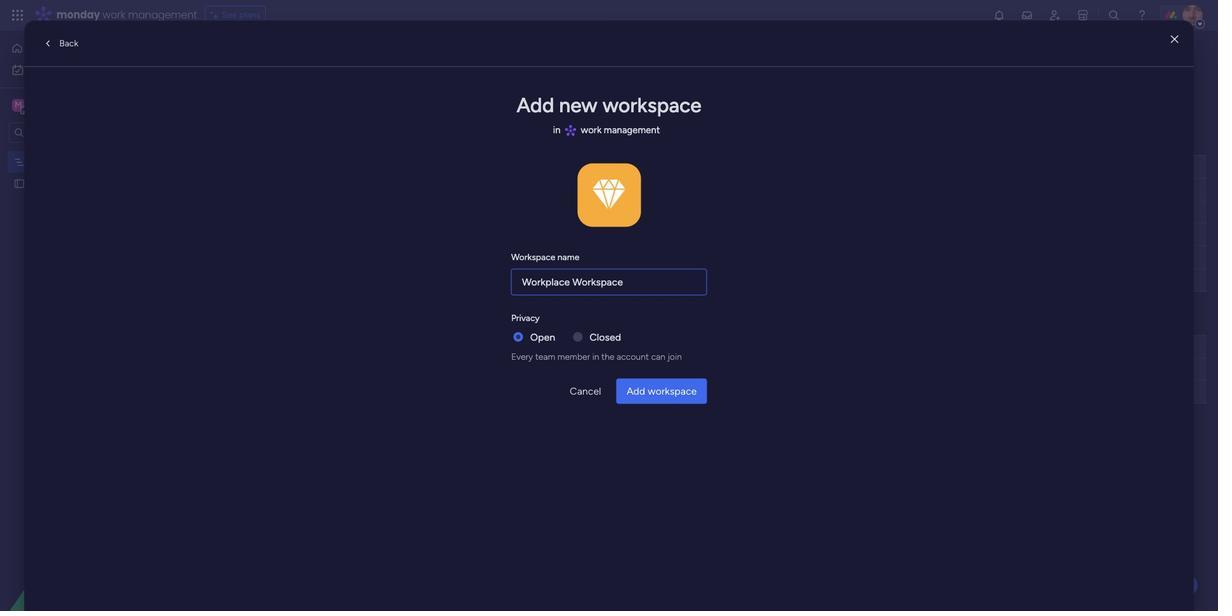 Task type: describe. For each thing, give the bounding box(es) containing it.
v2 overdue deadline image for nov 16, 2023
[[596, 228, 606, 241]]

update feed image
[[1021, 9, 1034, 22]]

hide
[[532, 104, 551, 115]]

help button
[[1154, 575, 1198, 596]]

1 due date field from the top
[[614, 160, 657, 174]]

account
[[617, 351, 649, 362]]

nov 15, 2023
[[613, 207, 661, 216]]

marketing plan
[[30, 156, 88, 167]]

closed
[[590, 331, 621, 343]]

add new workspace
[[517, 93, 702, 117]]

see plans button
[[205, 6, 266, 25]]

help
[[1165, 579, 1188, 592]]

nov for nov 16, 2023
[[613, 230, 628, 239]]

2023 for nov 14, 2023
[[642, 184, 661, 194]]

2 due date field from the top
[[614, 340, 657, 354]]

home
[[28, 43, 52, 53]]

my
[[29, 64, 41, 75]]

lottie animation element
[[0, 483, 162, 611]]

join
[[668, 351, 682, 362]]

v2 overdue deadline image for nov 14, 2023
[[596, 183, 606, 195]]

15,
[[630, 207, 640, 216]]

column information image up it
[[574, 162, 585, 172]]

open
[[530, 331, 556, 343]]

1 vertical spatial management
[[604, 124, 660, 136]]

new
[[559, 93, 598, 117]]

add for add workspace
[[627, 385, 646, 397]]

0 vertical spatial management
[[128, 8, 197, 22]]

Status field
[[533, 340, 565, 354]]

nov for nov 15, 2023
[[613, 207, 628, 216]]

work management
[[581, 124, 660, 136]]

team
[[535, 351, 556, 362]]

m
[[15, 100, 22, 110]]

2023 for nov 15, 2023
[[642, 207, 661, 216]]

close image
[[1171, 34, 1179, 44]]

public board image
[[13, 177, 25, 189]]

every
[[511, 351, 533, 362]]

main
[[29, 99, 51, 111]]

my work
[[29, 64, 63, 75]]

my work link
[[8, 60, 154, 80]]

notifications image
[[993, 9, 1006, 22]]

add for add new workspace
[[517, 93, 554, 117]]

in inside heading
[[553, 124, 561, 136]]

monday work management
[[56, 8, 197, 22]]

2 vertical spatial work
[[581, 124, 602, 136]]

workspace for add workspace
[[648, 385, 697, 397]]

due date for 1st 'due date' field from the top of the page
[[618, 161, 654, 172]]

home option
[[8, 38, 154, 58]]

open button
[[530, 329, 556, 345]]

cancel
[[570, 385, 601, 397]]

can
[[651, 351, 666, 362]]



Task type: locate. For each thing, give the bounding box(es) containing it.
due up 14,
[[618, 161, 634, 172]]

1 vertical spatial due date field
[[614, 340, 657, 354]]

date left join
[[636, 341, 654, 352]]

0 horizontal spatial management
[[128, 8, 197, 22]]

1 vertical spatial in
[[593, 351, 600, 362]]

add workspace button
[[617, 378, 707, 404]]

nov 14, 2023
[[613, 184, 661, 194]]

0 vertical spatial nov
[[613, 184, 628, 194]]

add left new
[[517, 93, 554, 117]]

1 due date from the top
[[618, 161, 654, 172]]

tab
[[192, 68, 275, 88]]

member
[[558, 351, 590, 362]]

1 date from the top
[[636, 161, 654, 172]]

0 vertical spatial due date
[[618, 161, 654, 172]]

in down hide popup button
[[553, 124, 561, 136]]

column information image for status
[[574, 342, 585, 352]]

privacy
[[511, 312, 540, 323]]

in left the
[[593, 351, 600, 362]]

1 due from the top
[[618, 161, 634, 172]]

marketing plan list box
[[0, 148, 162, 365]]

column information image left the 'closed' button
[[574, 342, 585, 352]]

date up nov 14, 2023
[[636, 161, 654, 172]]

help image
[[1136, 9, 1149, 22]]

working
[[522, 184, 555, 195]]

nov left 15,
[[613, 207, 628, 216]]

home link
[[8, 38, 154, 58]]

0 vertical spatial in
[[553, 124, 561, 136]]

it
[[570, 184, 575, 195]]

3 2023 from the top
[[642, 230, 661, 239]]

0 vertical spatial 2023
[[642, 184, 661, 194]]

14,
[[630, 184, 640, 194]]

2023
[[642, 184, 661, 194], [642, 207, 661, 216], [642, 230, 661, 239]]

see
[[222, 10, 237, 20]]

plan
[[72, 156, 88, 167]]

select product image
[[11, 9, 24, 22]]

1 horizontal spatial work
[[103, 8, 125, 22]]

v2 overdue deadline image
[[596, 183, 606, 195], [596, 228, 606, 241]]

2 nov from the top
[[613, 207, 628, 216]]

hide button
[[512, 99, 558, 119]]

2 vertical spatial nov
[[613, 230, 628, 239]]

0 vertical spatial work
[[103, 8, 125, 22]]

see plans
[[222, 10, 260, 20]]

privacy heading
[[511, 311, 540, 324]]

date for 1st 'due date' field from the bottom
[[636, 341, 654, 352]]

james peterson image
[[1183, 5, 1203, 25]]

work for monday
[[103, 8, 125, 22]]

v2 overdue deadline image up v2 done deadline icon at the top left
[[596, 183, 606, 195]]

2023 right 16,
[[642, 230, 661, 239]]

working on it
[[522, 184, 575, 195]]

lottie animation image
[[0, 483, 162, 611]]

column information image for due date
[[663, 342, 673, 352]]

in
[[553, 124, 561, 136], [593, 351, 600, 362]]

1 vertical spatial work
[[44, 64, 63, 75]]

0 horizontal spatial add
[[517, 93, 554, 117]]

2 vertical spatial 2023
[[642, 230, 661, 239]]

workspace inside 'heading'
[[603, 93, 702, 117]]

2023 for nov 16, 2023
[[642, 230, 661, 239]]

on
[[557, 184, 568, 195]]

workspace down join
[[648, 385, 697, 397]]

work for my
[[44, 64, 63, 75]]

date for 1st 'due date' field from the top of the page
[[636, 161, 654, 172]]

2 horizontal spatial work
[[581, 124, 602, 136]]

due date for 1st 'due date' field from the bottom
[[618, 341, 654, 352]]

due for 1st 'due date' field from the top of the page
[[618, 161, 634, 172]]

add inside the add new workspace 'heading'
[[517, 93, 554, 117]]

work down new
[[581, 124, 602, 136]]

3 nov from the top
[[613, 230, 628, 239]]

2 due date from the top
[[618, 341, 654, 352]]

1 vertical spatial add
[[627, 385, 646, 397]]

v2 done deadline image
[[596, 206, 606, 218]]

add down account at bottom right
[[627, 385, 646, 397]]

monday marketplace image
[[1077, 9, 1090, 22]]

workspace image
[[12, 98, 25, 112], [578, 163, 641, 227], [593, 170, 625, 220]]

due date
[[618, 161, 654, 172], [618, 341, 654, 352]]

workspace
[[511, 251, 556, 262]]

workspace down my work option
[[54, 99, 104, 111]]

1 vertical spatial 2023
[[642, 207, 661, 216]]

2 v2 overdue deadline image from the top
[[596, 228, 606, 241]]

1 nov from the top
[[613, 184, 628, 194]]

work right my
[[44, 64, 63, 75]]

workspace name
[[511, 251, 580, 262]]

nov for nov 14, 2023
[[613, 184, 628, 194]]

1 horizontal spatial in
[[593, 351, 600, 362]]

column information image
[[574, 162, 585, 172], [574, 342, 585, 352], [663, 342, 673, 352]]

2023 right 14,
[[642, 184, 661, 194]]

privacy element
[[511, 329, 707, 363]]

1 horizontal spatial add
[[627, 385, 646, 397]]

1 2023 from the top
[[642, 184, 661, 194]]

workspace up the work management at the top of the page
[[603, 93, 702, 117]]

workspace image containing m
[[12, 98, 25, 112]]

nov
[[613, 184, 628, 194], [613, 207, 628, 216], [613, 230, 628, 239]]

work
[[103, 8, 125, 22], [44, 64, 63, 75], [581, 124, 602, 136]]

1 vertical spatial nov
[[613, 207, 628, 216]]

0 vertical spatial date
[[636, 161, 654, 172]]

2 2023 from the top
[[642, 207, 661, 216]]

2023 right 15,
[[642, 207, 661, 216]]

1 vertical spatial due
[[618, 341, 634, 352]]

heading
[[511, 120, 707, 140]]

search everything image
[[1108, 9, 1121, 22]]

1 vertical spatial due date
[[618, 341, 654, 352]]

2 date from the top
[[636, 341, 654, 352]]

Workspace name field
[[511, 268, 707, 295]]

1 v2 overdue deadline image from the top
[[596, 183, 606, 195]]

1 horizontal spatial management
[[604, 124, 660, 136]]

my work option
[[8, 60, 154, 80]]

due date right the
[[618, 341, 654, 352]]

add workspace
[[627, 385, 697, 397]]

column information image right account at bottom right
[[663, 342, 673, 352]]

add
[[517, 93, 554, 117], [627, 385, 646, 397]]

status
[[536, 341, 562, 352]]

marketing
[[30, 156, 70, 167]]

1 vertical spatial date
[[636, 341, 654, 352]]

tab list
[[192, 68, 275, 88]]

name
[[558, 251, 580, 262]]

work right monday
[[103, 8, 125, 22]]

back
[[59, 37, 78, 48]]

date
[[636, 161, 654, 172], [636, 341, 654, 352]]

due
[[618, 161, 634, 172], [618, 341, 634, 352]]

closed button
[[590, 329, 621, 345]]

the
[[602, 351, 615, 362]]

workspace inside button
[[648, 385, 697, 397]]

due right the
[[618, 341, 634, 352]]

due date up 14,
[[618, 161, 654, 172]]

back button
[[35, 33, 85, 53]]

option
[[0, 150, 162, 153]]

add inside "add workspace" button
[[627, 385, 646, 397]]

nov 16, 2023
[[613, 230, 661, 239]]

0 horizontal spatial work
[[44, 64, 63, 75]]

heading containing in
[[511, 120, 707, 140]]

management
[[128, 8, 197, 22], [604, 124, 660, 136]]

1 vertical spatial v2 overdue deadline image
[[596, 228, 606, 241]]

workspace
[[603, 93, 702, 117], [54, 99, 104, 111], [648, 385, 697, 397]]

0 vertical spatial due
[[618, 161, 634, 172]]

cancel button
[[560, 378, 612, 404]]

0 vertical spatial v2 overdue deadline image
[[596, 183, 606, 195]]

workspace for main workspace
[[54, 99, 104, 111]]

nov left 14,
[[613, 184, 628, 194]]

invite members image
[[1049, 9, 1062, 22]]

nov left 16,
[[613, 230, 628, 239]]

due for 1st 'due date' field from the bottom
[[618, 341, 634, 352]]

monday
[[56, 8, 100, 22]]

plans
[[239, 10, 260, 20]]

add new workspace heading
[[511, 89, 707, 120]]

16,
[[630, 230, 640, 239]]

0 horizontal spatial in
[[553, 124, 561, 136]]

every team member in the account can join
[[511, 351, 682, 362]]

main workspace
[[29, 99, 104, 111]]

Due date field
[[614, 160, 657, 174], [614, 340, 657, 354]]

work inside option
[[44, 64, 63, 75]]

0 vertical spatial add
[[517, 93, 554, 117]]

workspace name heading
[[511, 250, 580, 263]]

2 due from the top
[[618, 341, 634, 352]]

0 vertical spatial due date field
[[614, 160, 657, 174]]

v2 overdue deadline image down v2 done deadline icon at the top left
[[596, 228, 606, 241]]

workspace selection element
[[12, 98, 106, 114]]

in inside privacy element
[[593, 351, 600, 362]]



Task type: vqa. For each thing, say whether or not it's contained in the screenshot.
the left Nov 18, 2023
no



